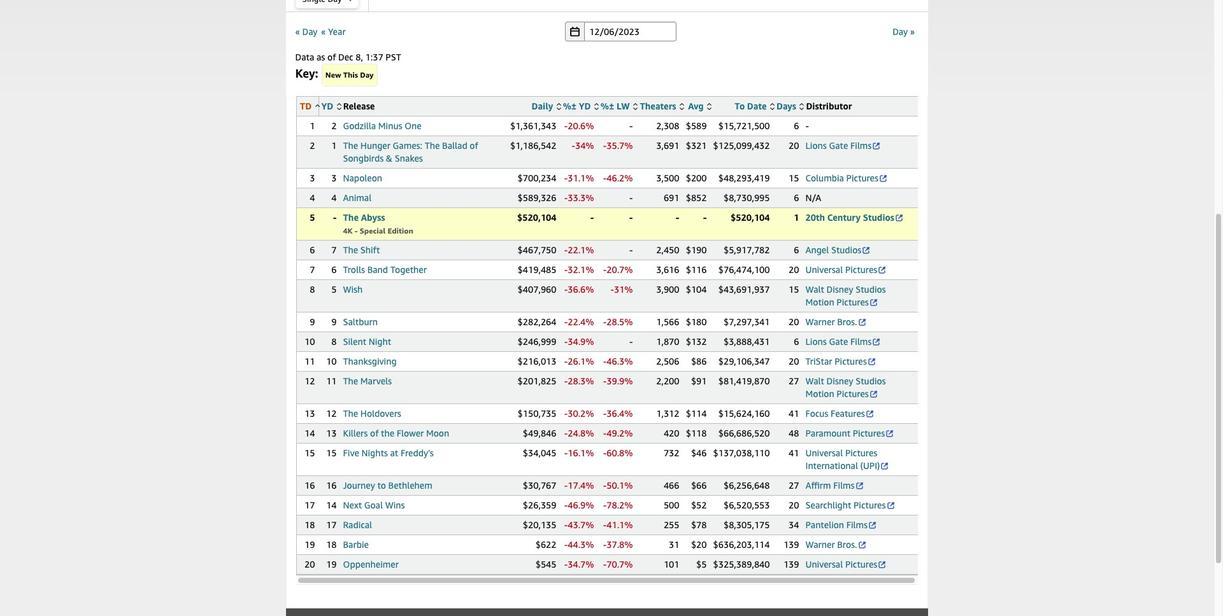 Task type: vqa. For each thing, say whether or not it's contained in the screenshot.
third 100% from the bottom of the page
no



Task type: describe. For each thing, give the bounding box(es) containing it.
-49.2%
[[603, 428, 633, 439]]

%± lw link
[[601, 101, 638, 112]]

2 godzilla minus one
[[332, 120, 422, 131]]

- for -36.4%
[[603, 408, 607, 419]]

- for -78.2%
[[603, 500, 607, 511]]

28.3%
[[568, 376, 594, 387]]

- for -34.7%
[[564, 560, 568, 570]]

46.9%
[[568, 500, 594, 511]]

8 for 8 silent night
[[332, 336, 337, 347]]

- for -36.6%
[[564, 284, 568, 295]]

70.7%
[[607, 560, 633, 570]]

-26.1%
[[564, 356, 594, 367]]

1 $520,104 from the left
[[518, 212, 557, 223]]

$545
[[536, 560, 557, 570]]

daily link
[[532, 101, 561, 112]]

radical
[[343, 520, 372, 531]]

the left ballad
[[425, 140, 440, 151]]

$114
[[686, 408, 707, 419]]

n/a
[[806, 192, 822, 203]]

1 inside '1 the hunger games: the ballad of songbirds & snakes'
[[332, 140, 337, 151]]

31
[[669, 540, 680, 551]]

28.5%
[[607, 317, 633, 328]]

1 the hunger games: the ballad of songbirds & snakes
[[332, 140, 478, 164]]

films up columbia pictures link
[[851, 140, 872, 151]]

- for -37.8%
[[603, 540, 607, 551]]

0 vertical spatial 1
[[310, 120, 315, 131]]

columbia pictures
[[806, 173, 879, 184]]

3 for 3
[[310, 173, 315, 184]]

year
[[328, 26, 346, 37]]

466
[[664, 480, 680, 491]]

days link
[[777, 101, 804, 112]]

films up searchlight pictures
[[834, 480, 855, 491]]

19 for 19
[[305, 540, 315, 551]]

to date
[[735, 101, 767, 112]]

to
[[735, 101, 745, 112]]

13 for 13 killers of the flower moon
[[326, 428, 337, 439]]

-20.6%
[[564, 120, 594, 131]]

2 $520,104 from the left
[[731, 212, 770, 223]]

universal pictures link for 20
[[806, 264, 887, 275]]

2 « from the left
[[321, 26, 326, 37]]

19 oppenheimer
[[326, 560, 399, 570]]

3,616
[[657, 264, 680, 275]]

theaters link
[[640, 101, 684, 112]]

16.1%
[[568, 448, 594, 459]]

bros. for 139
[[838, 540, 858, 551]]

-37.8%
[[603, 540, 633, 551]]

as
[[317, 52, 325, 62]]

-39.9%
[[603, 376, 633, 387]]

- for -34.9%
[[564, 336, 568, 347]]

»
[[910, 26, 915, 37]]

$467,750
[[518, 245, 557, 256]]

Date with format m m/d d/y y y y text field
[[584, 22, 677, 41]]

studios for 1
[[863, 212, 895, 223]]

- for -44.3%
[[564, 540, 568, 551]]

paramount
[[806, 428, 851, 439]]

11 for 11
[[305, 356, 315, 367]]

$852
[[686, 192, 707, 203]]

- for -41.1%
[[603, 520, 607, 531]]

focus features
[[806, 408, 865, 419]]

the abyss link
[[343, 212, 385, 223]]

16 for 16 journey to bethlehem
[[326, 480, 337, 491]]

31%
[[614, 284, 633, 295]]

3,691
[[657, 140, 680, 151]]

- for -50.1%
[[603, 480, 607, 491]]

5 wish
[[332, 284, 363, 295]]

$216,013
[[518, 356, 557, 367]]

-22.1%
[[564, 245, 594, 256]]

4 for 4
[[310, 192, 315, 203]]

34
[[789, 520, 799, 531]]

-70.7%
[[603, 560, 633, 570]]

$200
[[686, 173, 707, 184]]

gate for 6
[[829, 336, 848, 347]]

napoleon
[[343, 173, 382, 184]]

5 for 5 wish
[[332, 284, 337, 295]]

20 for lions gate films
[[789, 140, 799, 151]]

motion for 27
[[806, 389, 835, 400]]

the holdovers link
[[343, 408, 401, 419]]

6 left 7 the shift
[[310, 245, 315, 256]]

1,566
[[657, 317, 680, 328]]

« day link
[[295, 26, 318, 37]]

napoleon link
[[343, 173, 382, 184]]

12 the holdovers
[[326, 408, 401, 419]]

walt disney studios motion pictures for 15
[[806, 284, 886, 308]]

2 horizontal spatial day
[[893, 26, 908, 37]]

139 for universal pictures
[[784, 560, 799, 570]]

-22.4%
[[564, 317, 594, 328]]

1 horizontal spatial day
[[360, 70, 374, 80]]

$137,038,110
[[713, 448, 770, 459]]

-46.9%
[[564, 500, 594, 511]]

warner for 139
[[806, 540, 835, 551]]

hunger
[[361, 140, 391, 151]]

lions gate films for 6
[[806, 336, 872, 347]]

49.2%
[[607, 428, 633, 439]]

- for -22.4%
[[564, 317, 568, 328]]

warner bros. for 20
[[806, 317, 858, 328]]

31.1%
[[568, 173, 594, 184]]

18 barbie
[[326, 540, 369, 551]]

lw
[[617, 101, 630, 112]]

radical link
[[343, 520, 372, 531]]

-32.1%
[[564, 264, 594, 275]]

500
[[664, 500, 680, 511]]

songbirds
[[343, 153, 384, 164]]

studios for 15
[[856, 284, 886, 295]]

the for 1 the hunger games: the ballad of songbirds & snakes
[[343, 140, 358, 151]]

pictures for $48,293,419
[[847, 173, 879, 184]]

3,900
[[657, 284, 680, 295]]

$3,888,431
[[724, 336, 770, 347]]

2 horizontal spatial 1
[[794, 212, 799, 223]]

one
[[405, 120, 422, 131]]

$5
[[697, 560, 707, 570]]

16 for 16
[[305, 480, 315, 491]]

studios right angel
[[832, 245, 862, 256]]

walt disney studios motion pictures for 27
[[806, 376, 886, 400]]

films down searchlight pictures link
[[847, 520, 868, 531]]

-36.4%
[[603, 408, 633, 419]]

international
[[806, 461, 858, 472]]

- for -33.3%
[[564, 192, 568, 203]]

7 for 7
[[310, 264, 315, 275]]

- for -31%
[[611, 284, 614, 295]]

- for -39.9%
[[603, 376, 607, 387]]

$180
[[686, 317, 707, 328]]

7 the shift
[[332, 245, 380, 256]]

lions gate films link for 20
[[806, 140, 882, 151]]

- for -31.1%
[[564, 173, 568, 184]]

- for -22.1%
[[564, 245, 568, 256]]

silent
[[343, 336, 366, 347]]

-20.7%
[[603, 264, 633, 275]]

27 for affirm films
[[789, 480, 799, 491]]

46.2%
[[607, 173, 633, 184]]

gate for 20
[[829, 140, 848, 151]]

disney for 15
[[827, 284, 854, 295]]

8,
[[356, 52, 363, 62]]

20 for universal pictures
[[789, 264, 799, 275]]

films up tristar pictures link on the bottom of the page
[[851, 336, 872, 347]]

- for -60.8%
[[603, 448, 607, 459]]

godzilla
[[343, 120, 376, 131]]

$1,361,343
[[510, 120, 557, 131]]

disney for 27
[[827, 376, 854, 387]]

universal pictures international (upi) link
[[806, 448, 890, 472]]

five nights at freddy's link
[[343, 448, 434, 459]]

universal for 41
[[806, 448, 843, 459]]

-31%
[[611, 284, 633, 295]]

13 for 13
[[305, 408, 315, 419]]

20 left 19 oppenheimer
[[305, 560, 315, 570]]

- for -49.2%
[[603, 428, 607, 439]]

$700,234
[[518, 173, 557, 184]]

next goal wins link
[[343, 500, 405, 511]]

$30,767
[[523, 480, 557, 491]]

6 n/a
[[794, 192, 822, 203]]

walt for 15
[[806, 284, 825, 295]]

44.3%
[[568, 540, 594, 551]]

43.7%
[[568, 520, 594, 531]]

- for -46.9%
[[564, 500, 568, 511]]

warner for 20
[[806, 317, 835, 328]]

lions gate films for 20
[[806, 140, 872, 151]]

- for -26.1%
[[564, 356, 568, 367]]

motion for 15
[[806, 297, 835, 308]]

30.2%
[[568, 408, 594, 419]]

1 « from the left
[[295, 26, 300, 37]]

lions for 20
[[806, 140, 827, 151]]

- for -70.7%
[[603, 560, 607, 570]]

&
[[386, 153, 393, 164]]

18 for 18
[[305, 520, 315, 531]]

dropdown image
[[347, 0, 353, 1]]



Task type: locate. For each thing, give the bounding box(es) containing it.
- for -46.2%
[[603, 173, 607, 184]]

1 horizontal spatial 17
[[326, 520, 337, 531]]

walt disney studios motion pictures link up features
[[806, 376, 886, 400]]

2 vertical spatial 1
[[794, 212, 799, 223]]

6 trolls band together
[[332, 264, 427, 275]]

10 left silent
[[305, 336, 315, 347]]

the for 11 the marvels
[[343, 376, 358, 387]]

0 vertical spatial 17
[[305, 500, 315, 511]]

1 horizontal spatial 12
[[326, 408, 337, 419]]

universal down 'pantelion'
[[806, 560, 843, 570]]

1 horizontal spatial 18
[[326, 540, 337, 551]]

1 vertical spatial 18
[[326, 540, 337, 551]]

732
[[664, 448, 680, 459]]

lions gate films link up tristar pictures link on the bottom of the page
[[806, 336, 882, 347]]

pictures for $325,389,840
[[846, 560, 878, 570]]

1 walt from the top
[[806, 284, 825, 295]]

22.4%
[[568, 317, 594, 328]]

8 silent night
[[332, 336, 391, 347]]

pictures for $6,520,553
[[854, 500, 886, 511]]

0 vertical spatial disney
[[827, 284, 854, 295]]

0 vertical spatial universal pictures link
[[806, 264, 887, 275]]

1 vertical spatial 11
[[326, 376, 337, 387]]

bros. down pantelion films link
[[838, 540, 858, 551]]

2 %± from the left
[[601, 101, 614, 112]]

0 horizontal spatial $520,104
[[518, 212, 557, 223]]

2 27 from the top
[[789, 480, 799, 491]]

$520,104
[[518, 212, 557, 223], [731, 212, 770, 223]]

2 motion from the top
[[806, 389, 835, 400]]

calendar image
[[570, 26, 580, 37]]

lions gate films link for 6
[[806, 336, 882, 347]]

9 for 9 saltburn
[[332, 317, 337, 328]]

1 disney from the top
[[827, 284, 854, 295]]

1 vertical spatial 13
[[326, 428, 337, 439]]

distributor
[[806, 101, 852, 112]]

4 for 4 animal
[[332, 192, 337, 203]]

1 horizontal spatial 10
[[326, 356, 337, 367]]

0 horizontal spatial 16
[[305, 480, 315, 491]]

9 for 9
[[310, 317, 315, 328]]

20 for searchlight pictures
[[789, 500, 799, 511]]

0 vertical spatial 5
[[310, 212, 315, 223]]

2 139 from the top
[[784, 560, 799, 570]]

0 horizontal spatial 12
[[305, 376, 315, 387]]

6 left angel
[[794, 245, 799, 256]]

12
[[305, 376, 315, 387], [326, 408, 337, 419]]

2 walt disney studios motion pictures from the top
[[806, 376, 886, 400]]

1 horizontal spatial 16
[[326, 480, 337, 491]]

2 horizontal spatial of
[[470, 140, 478, 151]]

41 up 48
[[789, 408, 799, 419]]

day left the »
[[893, 26, 908, 37]]

the for 12 the holdovers
[[343, 408, 358, 419]]

8 for 8
[[310, 284, 315, 295]]

disney down tristar pictures link on the bottom of the page
[[827, 376, 854, 387]]

0 vertical spatial 11
[[305, 356, 315, 367]]

bros.
[[838, 317, 858, 328], [838, 540, 858, 551]]

41 for focus features
[[789, 408, 799, 419]]

gate up columbia pictures
[[829, 140, 848, 151]]

8 left 5 wish
[[310, 284, 315, 295]]

2 disney from the top
[[827, 376, 854, 387]]

0 horizontal spatial 13
[[305, 408, 315, 419]]

1 yd from the left
[[322, 101, 333, 112]]

universal pictures for 20
[[806, 264, 878, 275]]

11
[[305, 356, 315, 367], [326, 376, 337, 387]]

6 down days link
[[794, 120, 799, 131]]

warner bros. up tristar pictures
[[806, 317, 858, 328]]

2 for 2
[[310, 140, 315, 151]]

walt disney studios motion pictures down angel studios link
[[806, 284, 886, 308]]

3 left 3 napoleon
[[310, 173, 315, 184]]

20th century studios
[[806, 212, 895, 223]]

disney down angel studios link
[[827, 284, 854, 295]]

gate up tristar pictures link on the bottom of the page
[[829, 336, 848, 347]]

1 horizontal spatial %±
[[601, 101, 614, 112]]

- for -28.5%
[[603, 317, 607, 328]]

2 warner bros. from the top
[[806, 540, 858, 551]]

35.7%
[[607, 140, 633, 151]]

2 warner from the top
[[806, 540, 835, 551]]

1 27 from the top
[[789, 376, 799, 387]]

60.8%
[[607, 448, 633, 459]]

10 for 10 thanksgiving
[[326, 356, 337, 367]]

0 vertical spatial 10
[[305, 336, 315, 347]]

1 vertical spatial 14
[[326, 500, 337, 511]]

universal pictures link for 139
[[806, 560, 887, 570]]

warner bros. for 139
[[806, 540, 858, 551]]

warner bros. link for 20
[[806, 317, 867, 328]]

the down 4k at the top of the page
[[343, 245, 358, 256]]

5 for 5
[[310, 212, 315, 223]]

« year link
[[321, 26, 346, 37]]

2 3 from the left
[[332, 173, 337, 184]]

- for -20.6%
[[564, 120, 568, 131]]

1 horizontal spatial 8
[[332, 336, 337, 347]]

1 %± from the left
[[563, 101, 577, 112]]

14
[[305, 428, 315, 439], [326, 500, 337, 511]]

2 walt disney studios motion pictures link from the top
[[806, 376, 886, 400]]

affirm
[[806, 480, 831, 491]]

$1,186,542
[[510, 140, 557, 151]]

1 vertical spatial warner
[[806, 540, 835, 551]]

« up data
[[295, 26, 300, 37]]

27 right $81,419,870
[[789, 376, 799, 387]]

20 right $76,474,100
[[789, 264, 799, 275]]

2 universal from the top
[[806, 448, 843, 459]]

41 down 48
[[789, 448, 799, 459]]

26.1%
[[568, 356, 594, 367]]

tristar pictures
[[806, 356, 867, 367]]

0 vertical spatial bros.
[[838, 317, 858, 328]]

searchlight pictures
[[806, 500, 886, 511]]

19 down 18 barbie
[[326, 560, 337, 570]]

%± for %± yd
[[563, 101, 577, 112]]

12 for 12 the holdovers
[[326, 408, 337, 419]]

0 vertical spatial warner bros.
[[806, 317, 858, 328]]

18 left "17 radical"
[[305, 520, 315, 531]]

2 lions gate films link from the top
[[806, 336, 882, 347]]

1 vertical spatial warner bros.
[[806, 540, 858, 551]]

3 universal from the top
[[806, 560, 843, 570]]

4
[[310, 192, 315, 203], [332, 192, 337, 203]]

walt
[[806, 284, 825, 295], [806, 376, 825, 387]]

0 horizontal spatial %±
[[563, 101, 577, 112]]

warner bros.
[[806, 317, 858, 328], [806, 540, 858, 551]]

ballad
[[442, 140, 468, 151]]

-78.2%
[[603, 500, 633, 511]]

walt disney studios motion pictures link for 15
[[806, 284, 886, 308]]

0 horizontal spatial day
[[302, 26, 318, 37]]

2 9 from the left
[[332, 317, 337, 328]]

11 for 11 the marvels
[[326, 376, 337, 387]]

10 up 11 the marvels
[[326, 356, 337, 367]]

$246,999
[[518, 336, 557, 347]]

1 vertical spatial gate
[[829, 336, 848, 347]]

motion up focus
[[806, 389, 835, 400]]

0 vertical spatial warner bros. link
[[806, 317, 867, 328]]

14 for 14
[[305, 428, 315, 439]]

0 horizontal spatial of
[[328, 52, 336, 62]]

yd up 20.6%
[[579, 101, 591, 112]]

studios down angel studios link
[[856, 284, 886, 295]]

of for 1:37
[[328, 52, 336, 62]]

td
[[300, 101, 312, 112], [300, 101, 312, 112]]

18 left barbie link
[[326, 540, 337, 551]]

1 4 from the left
[[310, 192, 315, 203]]

yd
[[322, 101, 333, 112], [579, 101, 591, 112]]

studios down tristar pictures link on the bottom of the page
[[856, 376, 886, 387]]

1 vertical spatial 10
[[326, 356, 337, 367]]

0 vertical spatial lions gate films
[[806, 140, 872, 151]]

6 left n/a in the right top of the page
[[794, 192, 799, 203]]

new this day
[[325, 70, 374, 80]]

2 vertical spatial universal
[[806, 560, 843, 570]]

1 vertical spatial walt
[[806, 376, 825, 387]]

2 4 from the left
[[332, 192, 337, 203]]

$78
[[691, 520, 707, 531]]

20 left tristar
[[789, 356, 799, 367]]

11 left the 10 thanksgiving
[[305, 356, 315, 367]]

0 horizontal spatial 14
[[305, 428, 315, 439]]

of left the
[[370, 428, 379, 439]]

1 warner bros. from the top
[[806, 317, 858, 328]]

1 vertical spatial 17
[[326, 520, 337, 531]]

27 for walt disney studios motion pictures
[[789, 376, 799, 387]]

1 vertical spatial universal pictures link
[[806, 560, 887, 570]]

day »
[[893, 26, 915, 37]]

tristar
[[806, 356, 833, 367]]

1 16 from the left
[[305, 480, 315, 491]]

13 left killers
[[326, 428, 337, 439]]

1 vertical spatial 1
[[332, 140, 337, 151]]

17 up 18 barbie
[[326, 520, 337, 531]]

walt down tristar
[[806, 376, 825, 387]]

78.2%
[[607, 500, 633, 511]]

edition
[[388, 226, 413, 236]]

6 left trolls
[[332, 264, 337, 275]]

255
[[664, 520, 680, 531]]

daily
[[532, 101, 553, 112]]

-24.8%
[[564, 428, 594, 439]]

0 horizontal spatial 8
[[310, 284, 315, 295]]

2 for 2 godzilla minus one
[[332, 120, 337, 131]]

of right as
[[328, 52, 336, 62]]

32.1%
[[568, 264, 594, 275]]

1 vertical spatial 7
[[310, 264, 315, 275]]

12 for 12
[[305, 376, 315, 387]]

1 lions gate films link from the top
[[806, 140, 882, 151]]

0 horizontal spatial 9
[[310, 317, 315, 328]]

the up killers
[[343, 408, 358, 419]]

walt disney studios motion pictures link down angel studios link
[[806, 284, 886, 308]]

1 vertical spatial 5
[[332, 284, 337, 295]]

1 horizontal spatial 3
[[332, 173, 337, 184]]

the inside - the abyss 4k - special edition
[[343, 212, 359, 223]]

139 for warner bros.
[[784, 540, 799, 551]]

$520,104 down $8,730,995
[[731, 212, 770, 223]]

universal up international
[[806, 448, 843, 459]]

-31.1%
[[564, 173, 594, 184]]

walt down angel
[[806, 284, 825, 295]]

1 horizontal spatial 5
[[332, 284, 337, 295]]

day left "« year" link
[[302, 26, 318, 37]]

freddy's
[[401, 448, 434, 459]]

- the abyss 4k - special edition
[[333, 212, 413, 236]]

20.7%
[[607, 264, 633, 275]]

8 left silent
[[332, 336, 337, 347]]

0 vertical spatial motion
[[806, 297, 835, 308]]

0 horizontal spatial 4
[[310, 192, 315, 203]]

the down the 10 thanksgiving
[[343, 376, 358, 387]]

2 lions from the top
[[806, 336, 827, 347]]

1 horizontal spatial $520,104
[[731, 212, 770, 223]]

9 left saltburn link
[[332, 317, 337, 328]]

thanksgiving
[[343, 356, 397, 367]]

lions gate films link up columbia pictures
[[806, 140, 882, 151]]

2,308
[[657, 120, 680, 131]]

0 horizontal spatial 3
[[310, 173, 315, 184]]

of inside '1 the hunger games: the ballad of songbirds & snakes'
[[470, 140, 478, 151]]

0 vertical spatial walt disney studios motion pictures
[[806, 284, 886, 308]]

0 vertical spatial 27
[[789, 376, 799, 387]]

$76,474,100
[[719, 264, 770, 275]]

silent night link
[[343, 336, 391, 347]]

1 left godzilla on the top left
[[310, 120, 315, 131]]

139
[[784, 540, 799, 551], [784, 560, 799, 570]]

3 for 3 napoleon
[[332, 173, 337, 184]]

20 up 34
[[789, 500, 799, 511]]

« left year
[[321, 26, 326, 37]]

saltburn link
[[343, 317, 378, 328]]

universal inside the universal pictures international (upi)
[[806, 448, 843, 459]]

1 3 from the left
[[310, 173, 315, 184]]

%± yd link
[[563, 101, 599, 112]]

1 vertical spatial of
[[470, 140, 478, 151]]

motion
[[806, 297, 835, 308], [806, 389, 835, 400]]

-46.2%
[[603, 173, 633, 184]]

0 vertical spatial 13
[[305, 408, 315, 419]]

1 universal from the top
[[806, 264, 843, 275]]

1 vertical spatial 2
[[310, 140, 315, 151]]

lions for 6
[[806, 336, 827, 347]]

$43,691,937
[[719, 284, 770, 295]]

of right ballad
[[470, 140, 478, 151]]

0 horizontal spatial 10
[[305, 336, 315, 347]]

20 right $7,297,341
[[789, 317, 799, 328]]

5 left wish link
[[332, 284, 337, 295]]

1 139 from the top
[[784, 540, 799, 551]]

1 warner bros. link from the top
[[806, 317, 867, 328]]

0 vertical spatial lions
[[806, 140, 827, 151]]

-28.5%
[[603, 317, 633, 328]]

1 horizontal spatial 13
[[326, 428, 337, 439]]

1 motion from the top
[[806, 297, 835, 308]]

1 vertical spatial 139
[[784, 560, 799, 570]]

1 gate from the top
[[829, 140, 848, 151]]

0 vertical spatial warner
[[806, 317, 835, 328]]

1 vertical spatial 8
[[332, 336, 337, 347]]

1 vertical spatial lions
[[806, 336, 827, 347]]

3,500
[[657, 173, 680, 184]]

the for 7 the shift
[[343, 245, 358, 256]]

1 horizontal spatial 7
[[332, 245, 337, 256]]

1 vertical spatial warner bros. link
[[806, 540, 867, 551]]

$7,297,341
[[724, 317, 770, 328]]

$34,045
[[523, 448, 557, 459]]

2 walt from the top
[[806, 376, 825, 387]]

1 vertical spatial lions gate films link
[[806, 336, 882, 347]]

7 for 7 the shift
[[332, 245, 337, 256]]

17 for 17 radical
[[326, 520, 337, 531]]

1 horizontal spatial 14
[[326, 500, 337, 511]]

7 left the shift "link" at the left
[[332, 245, 337, 256]]

20 down 6 -
[[789, 140, 799, 151]]

pictures for $66,686,520
[[853, 428, 885, 439]]

20 for tristar pictures
[[789, 356, 799, 367]]

-36.6%
[[564, 284, 594, 295]]

27 left affirm
[[789, 480, 799, 491]]

2 bros. from the top
[[838, 540, 858, 551]]

warner bros. link up tristar pictures
[[806, 317, 867, 328]]

1 universal pictures link from the top
[[806, 264, 887, 275]]

2 gate from the top
[[829, 336, 848, 347]]

1 vertical spatial universal
[[806, 448, 843, 459]]

2 vertical spatial of
[[370, 428, 379, 439]]

0 horizontal spatial 18
[[305, 520, 315, 531]]

1 vertical spatial walt disney studios motion pictures link
[[806, 376, 886, 400]]

1 vertical spatial 41
[[789, 448, 799, 459]]

universal pictures for 139
[[806, 560, 878, 570]]

pictures for $29,106,347
[[835, 356, 867, 367]]

$118
[[686, 428, 707, 439]]

bethlehem
[[388, 480, 433, 491]]

2 universal pictures link from the top
[[806, 560, 887, 570]]

lions gate films up tristar pictures link on the bottom of the page
[[806, 336, 872, 347]]

0 vertical spatial walt disney studios motion pictures link
[[806, 284, 886, 308]]

0 vertical spatial 14
[[305, 428, 315, 439]]

- for -34%
[[572, 140, 575, 151]]

1,312
[[657, 408, 680, 419]]

(upi)
[[861, 461, 880, 472]]

6 right "$3,888,431"
[[794, 336, 799, 347]]

$636,203,114
[[713, 540, 770, 551]]

-34.9%
[[564, 336, 594, 347]]

lions down 6 -
[[806, 140, 827, 151]]

universal pictures down angel studios link
[[806, 264, 878, 275]]

1 walt disney studios motion pictures link from the top
[[806, 284, 886, 308]]

universal pictures link down pantelion films link
[[806, 560, 887, 570]]

1 bros. from the top
[[838, 317, 858, 328]]

trolls
[[343, 264, 365, 275]]

to
[[378, 480, 386, 491]]

- for -46.3%
[[603, 356, 607, 367]]

the up "songbirds"
[[343, 140, 358, 151]]

- for -32.1%
[[564, 264, 568, 275]]

1 horizontal spatial 19
[[326, 560, 337, 570]]

walt disney studios motion pictures up features
[[806, 376, 886, 400]]

0 vertical spatial lions gate films link
[[806, 140, 882, 151]]

19 for 19 oppenheimer
[[326, 560, 337, 570]]

motion down angel
[[806, 297, 835, 308]]

0 vertical spatial walt
[[806, 284, 825, 295]]

46.3%
[[607, 356, 633, 367]]

studios for 27
[[856, 376, 886, 387]]

3 up 4 animal on the top left of page
[[332, 173, 337, 184]]

1 vertical spatial 27
[[789, 480, 799, 491]]

to date link
[[735, 101, 775, 112]]

$116
[[686, 264, 707, 275]]

0 horizontal spatial 2
[[310, 140, 315, 151]]

1 horizontal spatial 2
[[332, 120, 337, 131]]

1 warner from the top
[[806, 317, 835, 328]]

19 left 18 barbie
[[305, 540, 315, 551]]

12 left "the holdovers" link
[[326, 408, 337, 419]]

this
[[343, 70, 358, 80]]

2 warner bros. link from the top
[[806, 540, 867, 551]]

the for - the abyss 4k - special edition
[[343, 212, 359, 223]]

2 yd from the left
[[579, 101, 591, 112]]

of for moon
[[370, 428, 379, 439]]

killers of the flower moon link
[[343, 428, 449, 439]]

pictures for $137,038,110
[[846, 448, 878, 459]]

5 left 'the abyss' link
[[310, 212, 315, 223]]

1 left '20th'
[[794, 212, 799, 223]]

1 universal pictures from the top
[[806, 264, 878, 275]]

studios
[[863, 212, 895, 223], [832, 245, 862, 256], [856, 284, 886, 295], [856, 376, 886, 387]]

1 walt disney studios motion pictures from the top
[[806, 284, 886, 308]]

1 horizontal spatial 4
[[332, 192, 337, 203]]

%± yd
[[563, 101, 591, 112]]

1 down yd link
[[332, 140, 337, 151]]

%± left lw
[[601, 101, 614, 112]]

yd left release
[[322, 101, 333, 112]]

warner bros. down pantelion films
[[806, 540, 858, 551]]

$520,104 down $589,326 at the top of the page
[[518, 212, 557, 223]]

days
[[777, 101, 797, 112]]

warner down 'pantelion'
[[806, 540, 835, 551]]

9 left "9 saltburn"
[[310, 317, 315, 328]]

affirm films link
[[806, 480, 865, 491]]

$104
[[686, 284, 707, 295]]

- for -28.3%
[[564, 376, 568, 387]]

$66,686,520
[[719, 428, 770, 439]]

1 horizontal spatial 11
[[326, 376, 337, 387]]

2,450
[[657, 245, 680, 256]]

warner
[[806, 317, 835, 328], [806, 540, 835, 551]]

1 horizontal spatial 9
[[332, 317, 337, 328]]

the up 4k at the top of the page
[[343, 212, 359, 223]]

- for -30.2%
[[564, 408, 568, 419]]

9
[[310, 317, 315, 328], [332, 317, 337, 328]]

walt disney studios motion pictures link for 27
[[806, 376, 886, 400]]

day
[[302, 26, 318, 37], [893, 26, 908, 37], [360, 70, 374, 80]]

1 vertical spatial universal pictures
[[806, 560, 878, 570]]

17 left 'next'
[[305, 500, 315, 511]]

-34%
[[572, 140, 594, 151]]

14 left 'next'
[[326, 500, 337, 511]]

warner bros. link down pantelion films
[[806, 540, 867, 551]]

17 for 17
[[305, 500, 315, 511]]

0 horizontal spatial 17
[[305, 500, 315, 511]]

1 lions gate films from the top
[[806, 140, 872, 151]]

- for -17.4%
[[564, 480, 568, 491]]

27
[[789, 376, 799, 387], [789, 480, 799, 491]]

0 horizontal spatial 7
[[310, 264, 315, 275]]

the
[[381, 428, 394, 439]]

pictures for $76,474,100
[[846, 264, 878, 275]]

%± up -20.6%
[[563, 101, 577, 112]]

$407,960
[[518, 284, 557, 295]]

day right this
[[360, 70, 374, 80]]

universal for 139
[[806, 560, 843, 570]]

1 vertical spatial bros.
[[838, 540, 858, 551]]

studios right the century at the top right
[[863, 212, 895, 223]]

1 9 from the left
[[310, 317, 315, 328]]

2 41 from the top
[[789, 448, 799, 459]]

14 for 14 next goal wins
[[326, 500, 337, 511]]

pictures inside the universal pictures international (upi)
[[846, 448, 878, 459]]

0 vertical spatial 7
[[332, 245, 337, 256]]

13 left 12 the holdovers
[[305, 408, 315, 419]]

1 41 from the top
[[789, 408, 799, 419]]

1 vertical spatial lions gate films
[[806, 336, 872, 347]]

1 vertical spatial disney
[[827, 376, 854, 387]]

bros. for 20
[[838, 317, 858, 328]]

release
[[343, 101, 375, 112]]

- for -20.7%
[[603, 264, 607, 275]]

0 horizontal spatial 19
[[305, 540, 315, 551]]

universal down angel
[[806, 264, 843, 275]]

goal
[[364, 500, 383, 511]]

- for -35.7%
[[603, 140, 607, 151]]

walt for 27
[[806, 376, 825, 387]]

2 lions gate films from the top
[[806, 336, 872, 347]]

- for -16.1%
[[564, 448, 568, 459]]

%± for %± lw
[[601, 101, 614, 112]]

lions gate films up columbia pictures
[[806, 140, 872, 151]]

3
[[310, 173, 315, 184], [332, 173, 337, 184]]

1 vertical spatial 12
[[326, 408, 337, 419]]

- for -24.8%
[[564, 428, 568, 439]]

warner bros. link for 139
[[806, 540, 867, 551]]

data
[[295, 52, 314, 62]]

universal for 20
[[806, 264, 843, 275]]

angel studios
[[806, 245, 862, 256]]

$282,264
[[518, 317, 557, 328]]

0 vertical spatial 41
[[789, 408, 799, 419]]

2 16 from the left
[[326, 480, 337, 491]]

7 left trolls
[[310, 264, 315, 275]]

0 horizontal spatial «
[[295, 26, 300, 37]]

1 horizontal spatial 1
[[332, 140, 337, 151]]

1 horizontal spatial of
[[370, 428, 379, 439]]

41 for universal pictures international (upi)
[[789, 448, 799, 459]]

universal pictures link down angel studios link
[[806, 264, 887, 275]]

4 left animal
[[332, 192, 337, 203]]

0 vertical spatial 139
[[784, 540, 799, 551]]

0 vertical spatial universal
[[806, 264, 843, 275]]

1 lions from the top
[[806, 140, 827, 151]]

2 universal pictures from the top
[[806, 560, 878, 570]]



